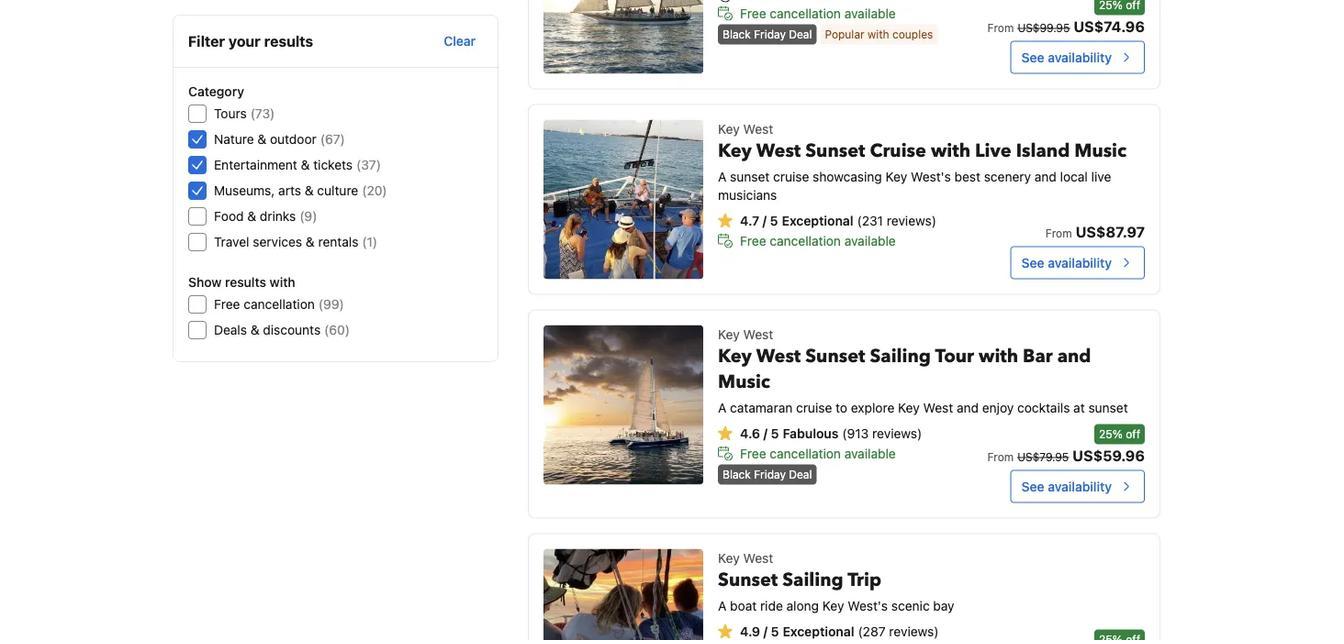 Task type: locate. For each thing, give the bounding box(es) containing it.
museums,
[[214, 183, 275, 198]]

0 vertical spatial exceptional
[[782, 213, 853, 228]]

along
[[786, 599, 819, 614]]

& right the food
[[247, 209, 256, 224]]

a left catamaran
[[718, 400, 727, 416]]

& right deals
[[250, 323, 259, 338]]

0 vertical spatial and
[[1034, 169, 1057, 184]]

key west sunset sailing trip a boat ride along key west's scenic bay
[[718, 551, 954, 614]]

1 vertical spatial music
[[718, 370, 770, 395]]

0 vertical spatial sunset
[[730, 169, 770, 184]]

rentals
[[318, 235, 358, 250]]

reviews)
[[887, 213, 936, 228], [872, 426, 922, 441], [889, 624, 939, 640]]

5 right "4.9"
[[771, 624, 779, 640]]

from inside the from us$79.95 us$59.96
[[987, 451, 1014, 464]]

sailing up along
[[782, 568, 843, 593]]

/ right 4.6
[[763, 426, 767, 441]]

2 vertical spatial a
[[718, 599, 727, 614]]

(67)
[[320, 132, 345, 147]]

1 horizontal spatial sunset
[[1088, 400, 1128, 416]]

2 vertical spatial see availability
[[1021, 479, 1112, 494]]

us$59.96
[[1073, 447, 1145, 465]]

2 vertical spatial free cancellation available
[[740, 446, 896, 461]]

0 vertical spatial see availability
[[1021, 50, 1112, 65]]

free cancellation available down fabulous
[[740, 446, 896, 461]]

& for tickets
[[301, 157, 310, 173]]

0 horizontal spatial music
[[718, 370, 770, 395]]

cancellation down 4.7 / 5 exceptional (231 reviews)
[[770, 233, 841, 248]]

2 vertical spatial see
[[1021, 479, 1044, 494]]

key
[[718, 121, 740, 136], [718, 138, 752, 164], [886, 169, 907, 184], [718, 327, 740, 342], [718, 344, 752, 369], [898, 400, 920, 416], [718, 551, 740, 566], [822, 599, 844, 614]]

with up free cancellation (99)
[[270, 275, 295, 290]]

black friday deal
[[723, 28, 812, 41], [723, 469, 812, 482]]

see for bar
[[1021, 479, 1044, 494]]

2 free cancellation available from the top
[[740, 233, 896, 248]]

4.6 / 5 fabulous (913 reviews)
[[740, 426, 922, 441]]

available down "(913"
[[844, 446, 896, 461]]

(287
[[858, 624, 886, 640]]

0 vertical spatial free cancellation available
[[740, 6, 896, 21]]

0 horizontal spatial sunset
[[730, 169, 770, 184]]

& for discounts
[[250, 323, 259, 338]]

cruise up musicians
[[773, 169, 809, 184]]

1 vertical spatial sunset
[[1088, 400, 1128, 416]]

music up live
[[1074, 138, 1127, 164]]

availability down the from us$79.95 us$59.96
[[1048, 479, 1112, 494]]

3 a from the top
[[718, 599, 727, 614]]

1 vertical spatial black
[[723, 469, 751, 482]]

sunset inside key west key west sunset sailing tour with bar and music a catamaran cruise to explore key west and enjoy cocktails at sunset
[[1088, 400, 1128, 416]]

5 right 4.7
[[770, 213, 778, 228]]

availability down "from us$99.95 us$74.96"
[[1048, 50, 1112, 65]]

see availability down "from us$99.95 us$74.96"
[[1021, 50, 1112, 65]]

1 vertical spatial /
[[763, 426, 767, 441]]

2 see availability from the top
[[1021, 255, 1112, 270]]

& up museums, arts & culture (20)
[[301, 157, 310, 173]]

available up the popular with couples
[[844, 6, 896, 21]]

0 vertical spatial results
[[264, 33, 313, 50]]

0 vertical spatial availability
[[1048, 50, 1112, 65]]

see for island
[[1021, 255, 1044, 270]]

5
[[770, 213, 778, 228], [771, 426, 779, 441], [771, 624, 779, 640]]

see availability
[[1021, 50, 1112, 65], [1021, 255, 1112, 270], [1021, 479, 1112, 494]]

sunset inside key west key west sunset sailing tour with bar and music a catamaran cruise to explore key west and enjoy cocktails at sunset
[[805, 344, 865, 369]]

from inside "from us$99.95 us$74.96"
[[987, 22, 1014, 35]]

0 vertical spatial available
[[844, 6, 896, 21]]

0 horizontal spatial west's
[[848, 599, 888, 614]]

availability for music
[[1048, 255, 1112, 270]]

black friday deal left popular
[[723, 28, 812, 41]]

2 vertical spatial sunset
[[718, 568, 778, 593]]

a
[[718, 169, 727, 184], [718, 400, 727, 416], [718, 599, 727, 614]]

free
[[740, 6, 766, 21], [740, 233, 766, 248], [214, 297, 240, 312], [740, 446, 766, 461]]

friday
[[754, 28, 786, 41], [754, 469, 786, 482]]

0 vertical spatial see
[[1021, 50, 1044, 65]]

1 a from the top
[[718, 169, 727, 184]]

best
[[954, 169, 980, 184]]

at
[[1073, 400, 1085, 416]]

2 vertical spatial from
[[987, 451, 1014, 464]]

25%
[[1099, 428, 1123, 441]]

available
[[844, 6, 896, 21], [844, 233, 896, 248], [844, 446, 896, 461]]

1 vertical spatial a
[[718, 400, 727, 416]]

0 vertical spatial west's
[[911, 169, 951, 184]]

with
[[868, 28, 889, 41], [931, 138, 970, 164], [270, 275, 295, 290], [979, 344, 1018, 369]]

1 vertical spatial deal
[[789, 469, 812, 482]]

2 see from the top
[[1021, 255, 1044, 270]]

3 availability from the top
[[1048, 479, 1112, 494]]

cruise inside key west key west sunset sailing tour with bar and music a catamaran cruise to explore key west and enjoy cocktails at sunset
[[796, 400, 832, 416]]

0 vertical spatial cruise
[[773, 169, 809, 184]]

free cancellation (99)
[[214, 297, 344, 312]]

sunset up showcasing
[[805, 138, 865, 164]]

3 see from the top
[[1021, 479, 1044, 494]]

deal left popular
[[789, 28, 812, 41]]

0 vertical spatial friday
[[754, 28, 786, 41]]

free cancellation available
[[740, 6, 896, 21], [740, 233, 896, 248], [740, 446, 896, 461]]

1 vertical spatial see
[[1021, 255, 1044, 270]]

5 for music
[[771, 426, 779, 441]]

1 free cancellation available from the top
[[740, 6, 896, 21]]

1 horizontal spatial and
[[1034, 169, 1057, 184]]

music up catamaran
[[718, 370, 770, 395]]

sunset
[[805, 138, 865, 164], [805, 344, 865, 369], [718, 568, 778, 593]]

filter your results
[[188, 33, 313, 50]]

3 available from the top
[[844, 446, 896, 461]]

0 vertical spatial sunset
[[805, 138, 865, 164]]

black
[[723, 28, 751, 41], [723, 469, 751, 482]]

bay
[[933, 599, 954, 614]]

tour
[[935, 344, 974, 369]]

1 vertical spatial cruise
[[796, 400, 832, 416]]

music
[[1074, 138, 1127, 164], [718, 370, 770, 395]]

deal
[[789, 28, 812, 41], [789, 469, 812, 482]]

3 see availability from the top
[[1021, 479, 1112, 494]]

/ for music
[[763, 426, 767, 441]]

sunset up boat
[[718, 568, 778, 593]]

(913
[[842, 426, 869, 441]]

1 vertical spatial sunset
[[805, 344, 865, 369]]

a left boat
[[718, 599, 727, 614]]

west inside key west sunset sailing trip a boat ride along key west's scenic bay
[[743, 551, 773, 566]]

and inside "key west key west sunset cruise with live island music a sunset cruise showcasing key west's best scenery and local live musicians"
[[1034, 169, 1057, 184]]

cocktails
[[1017, 400, 1070, 416]]

sunset cruise with cocktails and appetisers image
[[544, 0, 703, 74]]

exceptional down along
[[783, 624, 854, 640]]

free cancellation available for sailing
[[740, 446, 896, 461]]

sunset up musicians
[[730, 169, 770, 184]]

0 vertical spatial black
[[723, 28, 751, 41]]

sunset for sailing
[[805, 344, 865, 369]]

0 vertical spatial reviews)
[[887, 213, 936, 228]]

1 vertical spatial reviews)
[[872, 426, 922, 441]]

1 vertical spatial from
[[1046, 227, 1072, 240]]

reviews) for sailing
[[872, 426, 922, 441]]

key west key west sunset cruise with live island music a sunset cruise showcasing key west's best scenery and local live musicians
[[718, 121, 1127, 203]]

0 vertical spatial sailing
[[870, 344, 931, 369]]

0 vertical spatial a
[[718, 169, 727, 184]]

sunset inside "key west key west sunset cruise with live island music a sunset cruise showcasing key west's best scenery and local live musicians"
[[730, 169, 770, 184]]

sunset inside "key west key west sunset cruise with live island music a sunset cruise showcasing key west's best scenery and local live musicians"
[[805, 138, 865, 164]]

0 horizontal spatial sailing
[[782, 568, 843, 593]]

/
[[763, 213, 767, 228], [763, 426, 767, 441], [764, 624, 768, 640]]

us$79.95
[[1017, 451, 1069, 464]]

see down the scenery
[[1021, 255, 1044, 270]]

2 horizontal spatial and
[[1057, 344, 1091, 369]]

1 horizontal spatial sailing
[[870, 344, 931, 369]]

0 horizontal spatial and
[[957, 400, 979, 416]]

1 vertical spatial results
[[225, 275, 266, 290]]

and for bar
[[957, 400, 979, 416]]

0 vertical spatial black friday deal
[[723, 28, 812, 41]]

1 black from the top
[[723, 28, 751, 41]]

cruise inside "key west key west sunset cruise with live island music a sunset cruise showcasing key west's best scenery and local live musicians"
[[773, 169, 809, 184]]

0 vertical spatial music
[[1074, 138, 1127, 164]]

& down '(9)'
[[306, 235, 315, 250]]

west's
[[911, 169, 951, 184], [848, 599, 888, 614]]

1 vertical spatial west's
[[848, 599, 888, 614]]

1 deal from the top
[[789, 28, 812, 41]]

reviews) down explore
[[872, 426, 922, 441]]

west's left best at the top of page
[[911, 169, 951, 184]]

3 free cancellation available from the top
[[740, 446, 896, 461]]

/ right 4.7
[[763, 213, 767, 228]]

from for us$87.97
[[1046, 227, 1072, 240]]

cruise up fabulous
[[796, 400, 832, 416]]

travel services & rentals (1)
[[214, 235, 377, 250]]

5 right 4.6
[[771, 426, 779, 441]]

discounts
[[263, 323, 321, 338]]

1 availability from the top
[[1048, 50, 1112, 65]]

travel
[[214, 235, 249, 250]]

a up musicians
[[718, 169, 727, 184]]

2 black from the top
[[723, 469, 751, 482]]

from for us$79.95
[[987, 451, 1014, 464]]

deal down fabulous
[[789, 469, 812, 482]]

scenery
[[984, 169, 1031, 184]]

black friday deal down 4.6
[[723, 469, 812, 482]]

see availability down the from us$79.95 us$59.96
[[1021, 479, 1112, 494]]

2 vertical spatial availability
[[1048, 479, 1112, 494]]

availability down from us$87.97
[[1048, 255, 1112, 270]]

1 see availability from the top
[[1021, 50, 1112, 65]]

1 vertical spatial sailing
[[782, 568, 843, 593]]

sunset up '25%'
[[1088, 400, 1128, 416]]

cancellation up deals & discounts (60)
[[244, 297, 315, 312]]

1 vertical spatial black friday deal
[[723, 469, 812, 482]]

& for outdoor
[[257, 132, 266, 147]]

popular with couples
[[825, 28, 933, 41]]

cancellation
[[770, 6, 841, 21], [770, 233, 841, 248], [244, 297, 315, 312], [770, 446, 841, 461]]

west's inside "key west key west sunset cruise with live island music a sunset cruise showcasing key west's best scenery and local live musicians"
[[911, 169, 951, 184]]

0 vertical spatial from
[[987, 22, 1014, 35]]

1 vertical spatial availability
[[1048, 255, 1112, 270]]

with left bar
[[979, 344, 1018, 369]]

2 available from the top
[[844, 233, 896, 248]]

results
[[264, 33, 313, 50], [225, 275, 266, 290]]

from left us$79.95
[[987, 451, 1014, 464]]

see availability down from us$87.97
[[1021, 255, 1112, 270]]

2 vertical spatial and
[[957, 400, 979, 416]]

sailing inside key west key west sunset sailing tour with bar and music a catamaran cruise to explore key west and enjoy cocktails at sunset
[[870, 344, 931, 369]]

see down us$79.95
[[1021, 479, 1044, 494]]

from inside from us$87.97
[[1046, 227, 1072, 240]]

from
[[987, 22, 1014, 35], [1046, 227, 1072, 240], [987, 451, 1014, 464]]

(9)
[[300, 209, 317, 224]]

1 vertical spatial exceptional
[[783, 624, 854, 640]]

sunset up to
[[805, 344, 865, 369]]

/ right "4.9"
[[764, 624, 768, 640]]

1 vertical spatial available
[[844, 233, 896, 248]]

culture
[[317, 183, 358, 198]]

1 horizontal spatial music
[[1074, 138, 1127, 164]]

and
[[1034, 169, 1057, 184], [1057, 344, 1091, 369], [957, 400, 979, 416]]

sailing inside key west sunset sailing trip a boat ride along key west's scenic bay
[[782, 568, 843, 593]]

music inside "key west key west sunset cruise with live island music a sunset cruise showcasing key west's best scenery and local live musicians"
[[1074, 138, 1127, 164]]

/ for a
[[763, 213, 767, 228]]

from left us$87.97
[[1046, 227, 1072, 240]]

0 vertical spatial /
[[763, 213, 767, 228]]

1 vertical spatial friday
[[754, 469, 786, 482]]

friday left popular
[[754, 28, 786, 41]]

local
[[1060, 169, 1088, 184]]

2 availability from the top
[[1048, 255, 1112, 270]]

and right bar
[[1057, 344, 1091, 369]]

1 vertical spatial see availability
[[1021, 255, 1112, 270]]

results up free cancellation (99)
[[225, 275, 266, 290]]

1 friday from the top
[[754, 28, 786, 41]]

4.6
[[740, 426, 760, 441]]

showcasing
[[813, 169, 882, 184]]

1 vertical spatial and
[[1057, 344, 1091, 369]]

deals
[[214, 323, 247, 338]]

exceptional left (231
[[782, 213, 853, 228]]

reviews) down "scenic"
[[889, 624, 939, 640]]

with up best at the top of page
[[931, 138, 970, 164]]

sailing left tour
[[870, 344, 931, 369]]

free cancellation available up popular
[[740, 6, 896, 21]]

2 a from the top
[[718, 400, 727, 416]]

see availability for and
[[1021, 479, 1112, 494]]

available down (231
[[844, 233, 896, 248]]

west's down trip
[[848, 599, 888, 614]]

4.7
[[740, 213, 759, 228]]

0 vertical spatial deal
[[789, 28, 812, 41]]

& down the "(73)" at the left of page
[[257, 132, 266, 147]]

results right your on the top left of the page
[[264, 33, 313, 50]]

1 vertical spatial 5
[[771, 426, 779, 441]]

west
[[743, 121, 773, 136], [756, 138, 801, 164], [743, 327, 773, 342], [756, 344, 801, 369], [923, 400, 953, 416], [743, 551, 773, 566]]

2 vertical spatial 5
[[771, 624, 779, 640]]

deals & discounts (60)
[[214, 323, 350, 338]]

1 vertical spatial free cancellation available
[[740, 233, 896, 248]]

sunset sailing trip image
[[544, 550, 703, 641]]

and left enjoy
[[957, 400, 979, 416]]

2 vertical spatial available
[[844, 446, 896, 461]]

0 vertical spatial 5
[[770, 213, 778, 228]]

see down us$99.95
[[1021, 50, 1044, 65]]

and down island
[[1034, 169, 1057, 184]]

friday down 4.6
[[754, 469, 786, 482]]

sunset
[[730, 169, 770, 184], [1088, 400, 1128, 416]]

reviews) right (231
[[887, 213, 936, 228]]

exceptional
[[782, 213, 853, 228], [783, 624, 854, 640]]

from left us$99.95
[[987, 22, 1014, 35]]

ride
[[760, 599, 783, 614]]

1 horizontal spatial west's
[[911, 169, 951, 184]]

free cancellation available down 4.7 / 5 exceptional (231 reviews)
[[740, 233, 896, 248]]



Task type: describe. For each thing, give the bounding box(es) containing it.
fabulous
[[783, 426, 839, 441]]

with right popular
[[868, 28, 889, 41]]

a inside "key west key west sunset cruise with live island music a sunset cruise showcasing key west's best scenery and local live musicians"
[[718, 169, 727, 184]]

nature & outdoor (67)
[[214, 132, 345, 147]]

clear button
[[436, 25, 483, 58]]

your
[[229, 33, 261, 50]]

sunset for cruise
[[805, 138, 865, 164]]

(20)
[[362, 183, 387, 198]]

(73)
[[250, 106, 275, 121]]

food & drinks (9)
[[214, 209, 317, 224]]

entertainment & tickets (37)
[[214, 157, 381, 173]]

(99)
[[318, 297, 344, 312]]

enjoy
[[982, 400, 1014, 416]]

trip
[[848, 568, 881, 593]]

with inside key west key west sunset sailing tour with bar and music a catamaran cruise to explore key west and enjoy cocktails at sunset
[[979, 344, 1018, 369]]

with inside "key west key west sunset cruise with live island music a sunset cruise showcasing key west's best scenery and local live musicians"
[[931, 138, 970, 164]]

scenic
[[891, 599, 930, 614]]

exceptional for (231
[[782, 213, 853, 228]]

5 for a
[[770, 213, 778, 228]]

nature
[[214, 132, 254, 147]]

(231
[[857, 213, 883, 228]]

entertainment
[[214, 157, 297, 173]]

reviews) for cruise
[[887, 213, 936, 228]]

free cancellation available for cruise
[[740, 233, 896, 248]]

filter
[[188, 33, 225, 50]]

outdoor
[[270, 132, 317, 147]]

key west key west sunset sailing tour with bar and music a catamaran cruise to explore key west and enjoy cocktails at sunset
[[718, 327, 1128, 416]]

services
[[253, 235, 302, 250]]

tours (73)
[[214, 106, 275, 121]]

2 vertical spatial /
[[764, 624, 768, 640]]

from us$99.95 us$74.96
[[987, 18, 1145, 35]]

a inside key west sunset sailing trip a boat ride along key west's scenic bay
[[718, 599, 727, 614]]

(60)
[[324, 323, 350, 338]]

4.9 / 5 exceptional (287 reviews)
[[740, 624, 939, 640]]

popular
[[825, 28, 864, 41]]

1 available from the top
[[844, 6, 896, 21]]

(37)
[[356, 157, 381, 173]]

food
[[214, 209, 244, 224]]

(1)
[[362, 235, 377, 250]]

available for sailing
[[844, 446, 896, 461]]

show results with
[[188, 275, 295, 290]]

2 vertical spatial reviews)
[[889, 624, 939, 640]]

from us$87.97
[[1046, 223, 1145, 241]]

available for cruise
[[844, 233, 896, 248]]

us$74.96
[[1074, 18, 1145, 35]]

museums, arts & culture (20)
[[214, 183, 387, 198]]

4.9
[[740, 624, 760, 640]]

cancellation down fabulous
[[770, 446, 841, 461]]

4.7 / 5 exceptional (231 reviews)
[[740, 213, 936, 228]]

clear
[[444, 34, 476, 49]]

key west sunset cruise with live island music image
[[544, 120, 703, 280]]

bar
[[1023, 344, 1053, 369]]

25% off
[[1099, 428, 1140, 441]]

live
[[1091, 169, 1111, 184]]

from us$79.95 us$59.96
[[987, 447, 1145, 465]]

live
[[975, 138, 1011, 164]]

from for us$99.95
[[987, 22, 1014, 35]]

cancellation up popular
[[770, 6, 841, 21]]

2 black friday deal from the top
[[723, 469, 812, 482]]

key west sunset sailing tour with bar and music image
[[544, 326, 703, 485]]

show
[[188, 275, 222, 290]]

west's inside key west sunset sailing trip a boat ride along key west's scenic bay
[[848, 599, 888, 614]]

couples
[[892, 28, 933, 41]]

drinks
[[260, 209, 296, 224]]

music inside key west key west sunset sailing tour with bar and music a catamaran cruise to explore key west and enjoy cocktails at sunset
[[718, 370, 770, 395]]

off
[[1126, 428, 1140, 441]]

us$99.95
[[1018, 22, 1070, 35]]

tours
[[214, 106, 247, 121]]

sunset inside key west sunset sailing trip a boat ride along key west's scenic bay
[[718, 568, 778, 593]]

exceptional for (287
[[783, 624, 854, 640]]

and for island
[[1034, 169, 1057, 184]]

cruise
[[870, 138, 926, 164]]

& for drinks
[[247, 209, 256, 224]]

2 deal from the top
[[789, 469, 812, 482]]

availability for and
[[1048, 479, 1112, 494]]

see availability for music
[[1021, 255, 1112, 270]]

island
[[1016, 138, 1070, 164]]

explore
[[851, 400, 895, 416]]

tickets
[[313, 157, 353, 173]]

1 see from the top
[[1021, 50, 1044, 65]]

catamaran
[[730, 400, 793, 416]]

category
[[188, 84, 244, 99]]

boat
[[730, 599, 757, 614]]

musicians
[[718, 187, 777, 203]]

us$87.97
[[1076, 223, 1145, 241]]

& right arts
[[305, 183, 314, 198]]

to
[[836, 400, 847, 416]]

a inside key west key west sunset sailing tour with bar and music a catamaran cruise to explore key west and enjoy cocktails at sunset
[[718, 400, 727, 416]]

arts
[[278, 183, 301, 198]]

1 black friday deal from the top
[[723, 28, 812, 41]]

2 friday from the top
[[754, 469, 786, 482]]



Task type: vqa. For each thing, say whether or not it's contained in the screenshot.


